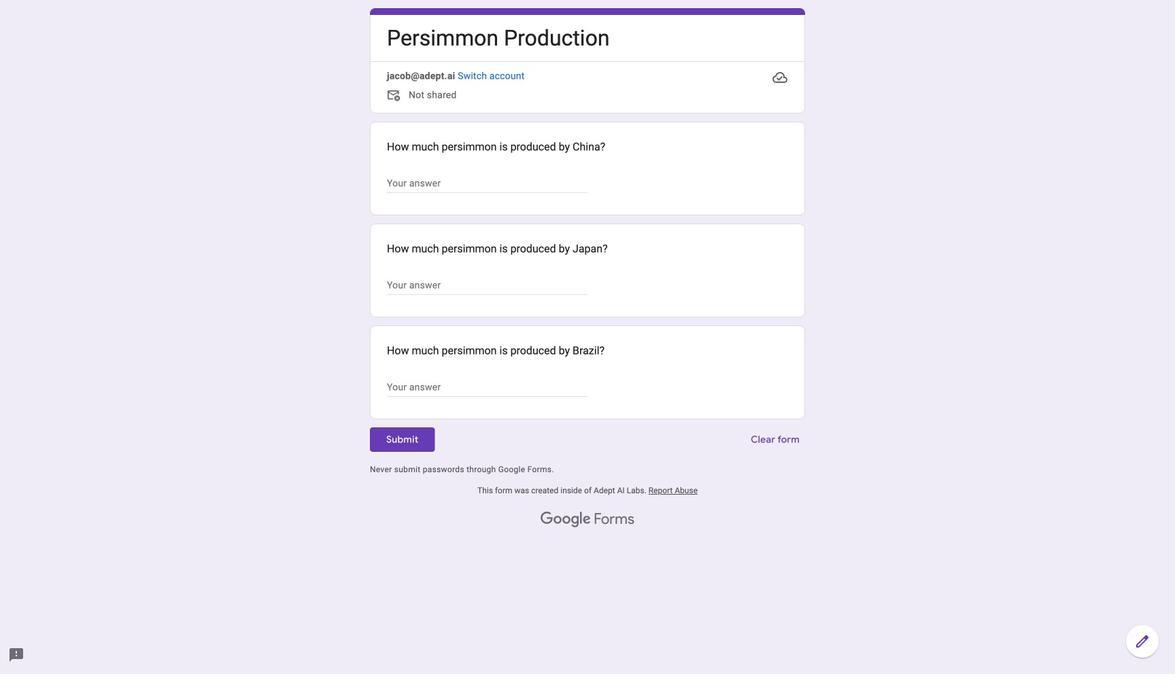 Task type: vqa. For each thing, say whether or not it's contained in the screenshot.
heading
yes



Task type: describe. For each thing, give the bounding box(es) containing it.
your email and google account are not part of your response image
[[387, 89, 403, 105]]

your email and google account are not part of your response image
[[387, 89, 409, 105]]

report a problem to google image
[[8, 648, 24, 664]]

google image
[[541, 512, 591, 529]]



Task type: locate. For each thing, give the bounding box(es) containing it.
None text field
[[387, 176, 588, 192], [387, 278, 588, 294], [387, 176, 588, 192], [387, 278, 588, 294]]

heading
[[387, 24, 610, 53]]

list
[[370, 122, 806, 420]]

None text field
[[387, 380, 588, 396]]



